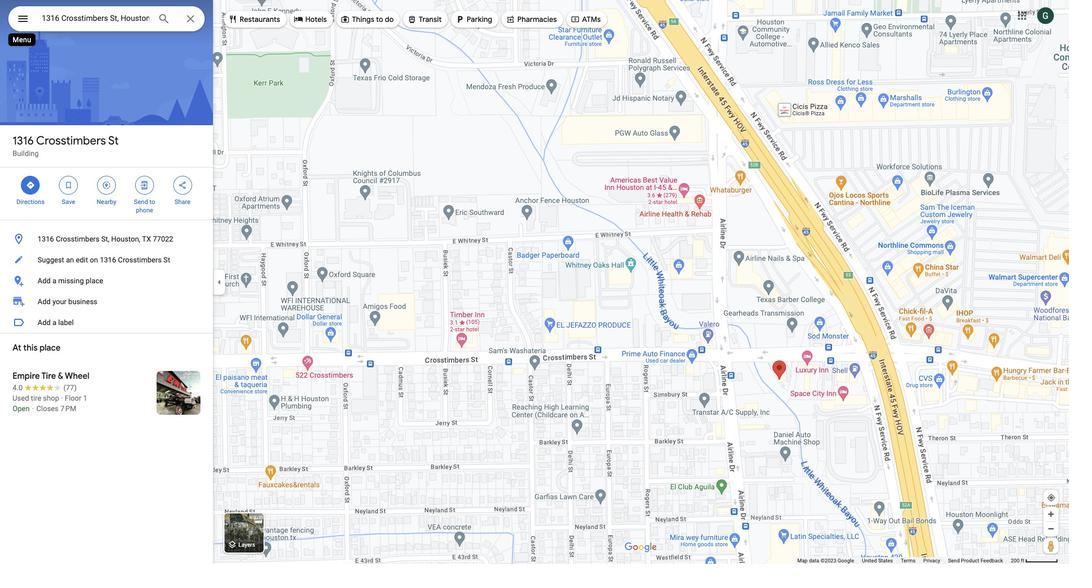 Task type: locate. For each thing, give the bounding box(es) containing it.
to inside send to phone
[[150, 199, 155, 206]]

©2023
[[821, 558, 837, 564]]

used
[[13, 394, 29, 403]]

0 horizontal spatial st
[[108, 134, 119, 148]]

⋅
[[31, 405, 35, 413]]

empire tire & wheel
[[13, 371, 89, 382]]

1316 right the on
[[100, 256, 116, 264]]

a for label
[[52, 319, 56, 327]]

 search field
[[8, 6, 205, 33]]

used tire shop · floor 1 open ⋅ closes 7 pm
[[13, 394, 87, 413]]

None field
[[42, 12, 149, 25]]

a
[[52, 277, 56, 285], [52, 319, 56, 327]]

2 vertical spatial add
[[38, 319, 51, 327]]

at
[[13, 343, 21, 354]]

 things to do
[[341, 14, 394, 25]]

tx
[[142, 235, 151, 243]]

crosstimbers for st
[[36, 134, 106, 148]]

1 a from the top
[[52, 277, 56, 285]]

send left product
[[949, 558, 960, 564]]


[[64, 180, 73, 191]]

shop
[[43, 394, 59, 403]]

send inside button
[[949, 558, 960, 564]]


[[140, 180, 149, 191]]

footer inside the google maps element
[[798, 558, 1012, 565]]

place right this
[[40, 343, 61, 354]]

 transit
[[408, 14, 442, 25]]

st up 
[[108, 134, 119, 148]]

3 add from the top
[[38, 319, 51, 327]]

phone
[[136, 207, 153, 214]]

0 vertical spatial crosstimbers
[[36, 134, 106, 148]]


[[26, 180, 35, 191]]

crosstimbers inside 1316 crosstimbers st building
[[36, 134, 106, 148]]

0 vertical spatial add
[[38, 277, 51, 285]]

crosstimbers up edit
[[56, 235, 100, 243]]

business
[[68, 298, 97, 306]]

st
[[108, 134, 119, 148], [164, 256, 170, 264]]

crosstimbers up 
[[36, 134, 106, 148]]

1 vertical spatial st
[[164, 256, 170, 264]]

1316 inside "button"
[[38, 235, 54, 243]]

place down the on
[[86, 277, 103, 285]]

send product feedback button
[[949, 558, 1004, 565]]

layers
[[239, 542, 255, 549]]

1 horizontal spatial 1316
[[38, 235, 54, 243]]

crosstimbers
[[36, 134, 106, 148], [56, 235, 100, 243], [118, 256, 162, 264]]

to
[[376, 15, 383, 24], [150, 199, 155, 206]]

add your business
[[38, 298, 97, 306]]

0 vertical spatial st
[[108, 134, 119, 148]]

st inside button
[[164, 256, 170, 264]]

2 vertical spatial 1316
[[100, 256, 116, 264]]

1316 inside 1316 crosstimbers st building
[[13, 134, 34, 148]]

add for add a label
[[38, 319, 51, 327]]

 atms
[[571, 14, 601, 25]]

data
[[810, 558, 820, 564]]

1316 crosstimbers st building
[[13, 134, 119, 158]]

missing
[[58, 277, 84, 285]]

empire
[[13, 371, 40, 382]]

1 horizontal spatial send
[[949, 558, 960, 564]]

zoom in image
[[1048, 511, 1056, 519]]

0 vertical spatial to
[[376, 15, 383, 24]]

to up phone
[[150, 199, 155, 206]]

add left label
[[38, 319, 51, 327]]

2 add from the top
[[38, 298, 51, 306]]

a for missing
[[52, 277, 56, 285]]

united states button
[[863, 558, 894, 565]]

privacy
[[924, 558, 941, 564]]

send for send to phone
[[134, 199, 148, 206]]

to left 'do'
[[376, 15, 383, 24]]

send to phone
[[134, 199, 155, 214]]

1 horizontal spatial st
[[164, 256, 170, 264]]

suggest
[[38, 256, 64, 264]]

place
[[86, 277, 103, 285], [40, 343, 61, 354]]

0 vertical spatial a
[[52, 277, 56, 285]]

7 pm
[[60, 405, 76, 413]]

crosstimbers down tx at the top left
[[118, 256, 162, 264]]

200 ft button
[[1012, 558, 1059, 564]]

terms button
[[901, 558, 916, 565]]

add down suggest at the left top of page
[[38, 277, 51, 285]]


[[341, 14, 350, 25]]

suggest an edit on 1316 crosstimbers st button
[[0, 250, 213, 271]]

0 horizontal spatial 1316
[[13, 134, 34, 148]]

0 vertical spatial 1316
[[13, 134, 34, 148]]

2 vertical spatial crosstimbers
[[118, 256, 162, 264]]

1316 up suggest at the left top of page
[[38, 235, 54, 243]]

1 vertical spatial place
[[40, 343, 61, 354]]

 button
[[8, 6, 38, 33]]

add your business link
[[0, 291, 213, 312]]

1316 inside button
[[100, 256, 116, 264]]

1 add from the top
[[38, 277, 51, 285]]

map data ©2023 google
[[798, 558, 855, 564]]

crosstimbers inside the 1316 crosstimbers st, houston, tx 77022 "button"
[[56, 235, 100, 243]]

0 vertical spatial send
[[134, 199, 148, 206]]

st down 77022
[[164, 256, 170, 264]]

1316
[[13, 134, 34, 148], [38, 235, 54, 243], [100, 256, 116, 264]]

add left your on the left of page
[[38, 298, 51, 306]]

1 vertical spatial a
[[52, 319, 56, 327]]

collapse side panel image
[[214, 277, 225, 288]]

place inside add a missing place button
[[86, 277, 103, 285]]

united states
[[863, 558, 894, 564]]

4.0 stars 77 reviews image
[[13, 383, 77, 393]]

2 horizontal spatial 1316
[[100, 256, 116, 264]]

1 vertical spatial send
[[949, 558, 960, 564]]

1 vertical spatial add
[[38, 298, 51, 306]]

atms
[[582, 15, 601, 24]]

send
[[134, 199, 148, 206], [949, 558, 960, 564]]

add for add your business
[[38, 298, 51, 306]]

add a missing place button
[[0, 271, 213, 291]]


[[294, 14, 303, 25]]

1316 crosstimbers st main content
[[0, 0, 213, 565]]

a left label
[[52, 319, 56, 327]]

send up phone
[[134, 199, 148, 206]]

save
[[62, 199, 75, 206]]

1 horizontal spatial place
[[86, 277, 103, 285]]

1 vertical spatial 1316
[[38, 235, 54, 243]]


[[17, 11, 29, 26]]

·
[[61, 394, 63, 403]]

0 horizontal spatial place
[[40, 343, 61, 354]]

parking
[[467, 15, 493, 24]]

1316 up building
[[13, 134, 34, 148]]

tire
[[41, 371, 56, 382]]

footer
[[798, 558, 1012, 565]]

this
[[23, 343, 38, 354]]

feedback
[[981, 558, 1004, 564]]

0 horizontal spatial to
[[150, 199, 155, 206]]

1 horizontal spatial to
[[376, 15, 383, 24]]

on
[[90, 256, 98, 264]]

200
[[1012, 558, 1020, 564]]

 hotels
[[294, 14, 327, 25]]

zoom out image
[[1048, 526, 1056, 533]]

footer containing map data ©2023 google
[[798, 558, 1012, 565]]

nearby
[[97, 199, 116, 206]]

0 vertical spatial place
[[86, 277, 103, 285]]

1 vertical spatial crosstimbers
[[56, 235, 100, 243]]

0 horizontal spatial send
[[134, 199, 148, 206]]

a left missing at the left of the page
[[52, 277, 56, 285]]

2 a from the top
[[52, 319, 56, 327]]

1 vertical spatial to
[[150, 199, 155, 206]]

send inside send to phone
[[134, 199, 148, 206]]

open
[[13, 405, 30, 413]]



Task type: vqa. For each thing, say whether or not it's contained in the screenshot.


Task type: describe. For each thing, give the bounding box(es) containing it.
1316 for st,
[[38, 235, 54, 243]]

&
[[58, 371, 63, 382]]

google account: greg robinson  
(robinsongreg175@gmail.com) image
[[1038, 7, 1055, 24]]

houston,
[[111, 235, 140, 243]]

floor
[[65, 394, 81, 403]]

hotels
[[305, 15, 327, 24]]

closes
[[36, 405, 59, 413]]

united
[[863, 558, 878, 564]]

things
[[352, 15, 375, 24]]

google
[[838, 558, 855, 564]]

1316 crosstimbers st, houston, tx 77022
[[38, 235, 173, 243]]

tire
[[31, 394, 41, 403]]

at this place
[[13, 343, 61, 354]]

transit
[[419, 15, 442, 24]]

none field inside 1316 crosstimbers st, houston, tx 77022 field
[[42, 12, 149, 25]]

send for send product feedback
[[949, 558, 960, 564]]

add a missing place
[[38, 277, 103, 285]]

label
[[58, 319, 74, 327]]

directions
[[16, 199, 45, 206]]


[[506, 14, 516, 25]]

states
[[879, 558, 894, 564]]

terms
[[901, 558, 916, 564]]

show street view coverage image
[[1044, 539, 1059, 554]]

 parking
[[456, 14, 493, 25]]

to inside  things to do
[[376, 15, 383, 24]]

send product feedback
[[949, 558, 1004, 564]]

map
[[798, 558, 808, 564]]

edit
[[76, 256, 88, 264]]

suggest an edit on 1316 crosstimbers st
[[38, 256, 170, 264]]

ft
[[1022, 558, 1025, 564]]

share
[[175, 199, 191, 206]]


[[571, 14, 580, 25]]

add a label
[[38, 319, 74, 327]]

restaurants
[[240, 15, 280, 24]]

an
[[66, 256, 74, 264]]


[[178, 180, 187, 191]]

 pharmacies
[[506, 14, 557, 25]]

200 ft
[[1012, 558, 1025, 564]]

crosstimbers for st,
[[56, 235, 100, 243]]

actions for 1316 crosstimbers st region
[[0, 168, 213, 220]]

add a label button
[[0, 312, 213, 333]]

(77)
[[63, 384, 77, 392]]

1
[[83, 394, 87, 403]]

st inside 1316 crosstimbers st building
[[108, 134, 119, 148]]


[[228, 14, 238, 25]]

1316 Crosstimbers St, Houston, TX 77022 field
[[8, 6, 205, 31]]

add for add a missing place
[[38, 277, 51, 285]]

building
[[13, 149, 39, 158]]

do
[[385, 15, 394, 24]]

crosstimbers inside suggest an edit on 1316 crosstimbers st button
[[118, 256, 162, 264]]

st,
[[101, 235, 109, 243]]


[[456, 14, 465, 25]]


[[102, 180, 111, 191]]


[[408, 14, 417, 25]]

product
[[962, 558, 980, 564]]

77022
[[153, 235, 173, 243]]

google maps element
[[0, 0, 1070, 565]]

your
[[52, 298, 67, 306]]

show your location image
[[1047, 494, 1057, 503]]

privacy button
[[924, 558, 941, 565]]

1316 crosstimbers st, houston, tx 77022 button
[[0, 229, 213, 250]]

pharmacies
[[518, 15, 557, 24]]

wheel
[[65, 371, 89, 382]]

 restaurants
[[228, 14, 280, 25]]

1316 for st
[[13, 134, 34, 148]]



